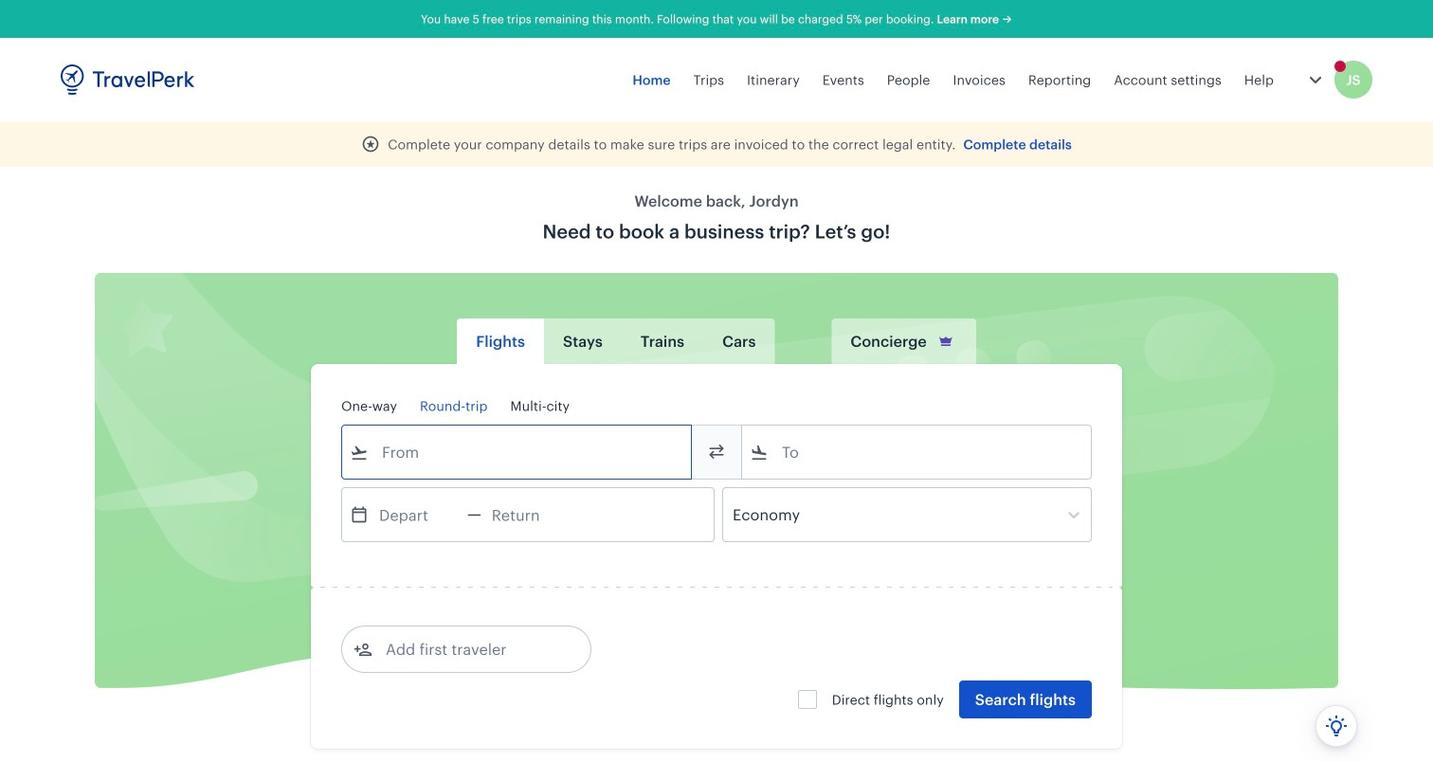 Task type: describe. For each thing, give the bounding box(es) containing it.
To search field
[[769, 437, 1067, 467]]

Add first traveler search field
[[373, 634, 570, 665]]



Task type: locate. For each thing, give the bounding box(es) containing it.
From search field
[[369, 437, 667, 467]]

Return text field
[[482, 488, 580, 541]]

Depart text field
[[369, 488, 467, 541]]



